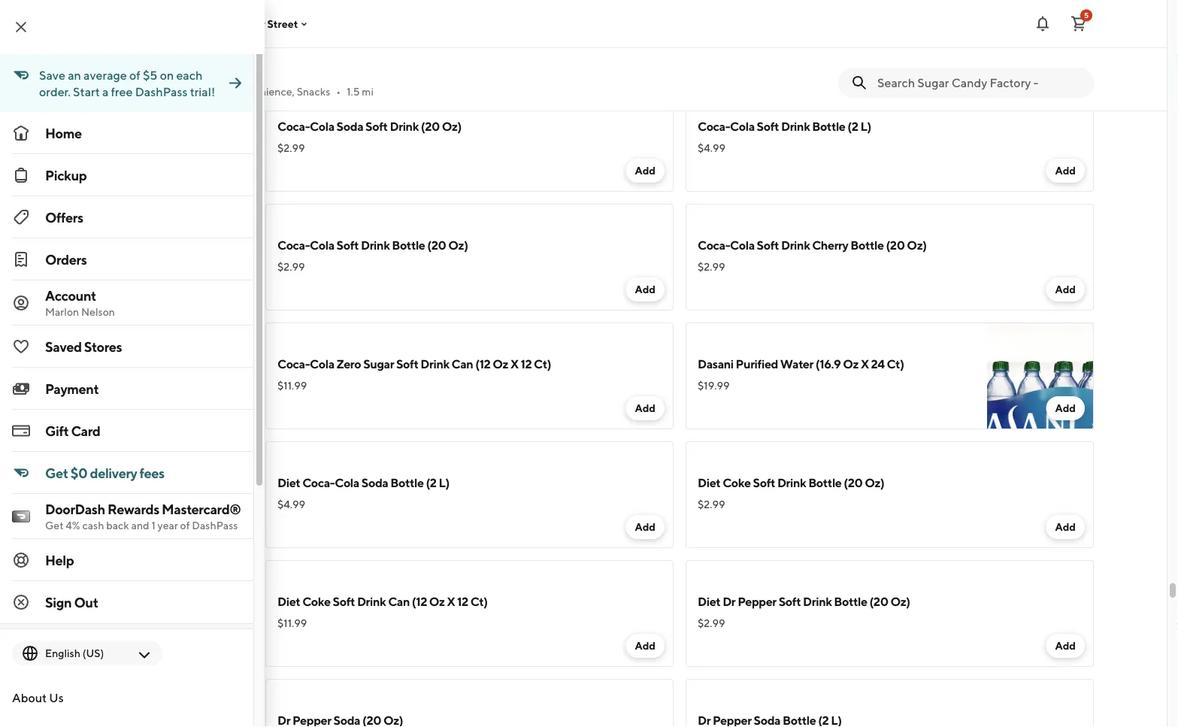 Task type: locate. For each thing, give the bounding box(es) containing it.
water left (16.9
[[781, 357, 814, 371]]

0 horizontal spatial (12
[[412, 595, 427, 609]]

chocolate
[[110, 473, 160, 486]]

5 button
[[1064, 9, 1094, 39]]

get $0 delivery fees
[[45, 465, 165, 481]]

x
[[493, 0, 502, 15], [511, 357, 519, 371], [861, 357, 869, 371], [447, 595, 455, 609]]

candies chocolates gummies
[[85, 311, 229, 323]]

crazy
[[85, 257, 113, 269]]

cherry
[[813, 238, 849, 252]]

0 vertical spatial (2
[[848, 119, 859, 134]]

add for diet coke soft drink can (12 oz x 12 ct)
[[635, 640, 656, 652]]

soda
[[342, 0, 368, 15], [337, 119, 364, 134], [362, 476, 388, 490]]

soda for cola
[[337, 119, 364, 134]]

dasani purified water (16.9 oz x 24 ct)
[[698, 357, 905, 371]]

$11.99 for diet
[[278, 617, 307, 630]]

1 $11.99 from the top
[[278, 23, 307, 35]]

1 vertical spatial l)
[[439, 476, 450, 490]]

nelson
[[81, 306, 115, 318]]

• down "$5" at left
[[143, 85, 147, 98]]

candy for sugar
[[125, 61, 179, 83]]

mi
[[362, 85, 374, 98]]

1 horizontal spatial water
[[781, 357, 814, 371]]

1 vertical spatial $4.99
[[278, 498, 305, 511]]

and
[[139, 446, 159, 459]]

1 horizontal spatial of
[[180, 519, 190, 532]]

candy drops
[[85, 392, 147, 405]]

1 • from the left
[[143, 85, 147, 98]]

all
[[73, 143, 84, 155]]

coca-
[[278, 119, 310, 134], [698, 119, 730, 134], [278, 238, 310, 252], [698, 238, 730, 252], [278, 357, 310, 371], [302, 476, 335, 490]]

1 vertical spatial (2
[[426, 476, 437, 490]]

$2.99 for diet dr pepper soft drink bottle (20 oz)
[[698, 617, 725, 630]]

add button for diet coke soft drink can (12 oz x 12 ct)
[[626, 634, 665, 658]]

candy for english
[[122, 338, 154, 351]]

get inside "doordash rewards mastercard® get 4% cash back and 1 year of dashpass"
[[45, 519, 64, 532]]

add button for canada dry soda ginger ale cans (12 oz x 12 ct oz)
[[626, 40, 665, 64]]

2 $11.99 from the top
[[278, 379, 307, 392]]

0 horizontal spatial (2
[[426, 476, 437, 490]]

0 vertical spatial 12
[[504, 0, 515, 15]]

diet for diet dr pepper soft drink bottle (20 oz)
[[698, 595, 721, 609]]

cola for coca-cola zero sugar soft drink can (12 oz x 12 ct)
[[310, 357, 335, 371]]

0 horizontal spatial $4.99
[[278, 498, 305, 511]]

close image
[[12, 18, 30, 36]]

2 get from the top
[[45, 519, 64, 532]]

chewing gum mints button
[[73, 358, 247, 385]]

3 $11.99 from the top
[[278, 617, 307, 630]]

and
[[131, 519, 149, 532]]

add for coca-cola zero sugar soft drink can (12 oz x 12 ct)
[[635, 402, 656, 414]]

sign out link
[[0, 581, 253, 624]]

dashpass down mastercard®
[[192, 519, 238, 532]]

0 horizontal spatial of
[[129, 68, 140, 82]]

of inside "doordash rewards mastercard® get 4% cash back and 1 year of dashpass"
[[180, 519, 190, 532]]

• for snacks
[[336, 85, 341, 98]]

rewards
[[108, 501, 159, 517]]

gift card link
[[0, 410, 253, 452]]

add button for diet coca-cola soda bottle (2 l)
[[626, 515, 665, 539]]

home link
[[0, 112, 253, 154]]

candy inside english candy imported button
[[122, 338, 154, 351]]

dashpass down on
[[135, 85, 188, 99]]

convenience,
[[229, 85, 295, 98]]

2 vertical spatial 12
[[457, 595, 468, 609]]

5 items, open order cart image
[[1070, 15, 1088, 33]]

4%
[[66, 519, 80, 532]]

soft
[[366, 119, 388, 134], [757, 119, 779, 134], [337, 238, 359, 252], [757, 238, 779, 252], [396, 357, 419, 371], [753, 476, 776, 490], [333, 595, 355, 609], [779, 595, 801, 609]]

candy inside crazy candy basket button
[[115, 257, 146, 269]]

snacks down mastercard®
[[200, 528, 234, 540]]

2 • from the left
[[336, 85, 341, 98]]

orders link
[[0, 238, 253, 281]]

coca-cola zero sugar soft drink can (12 oz x 12 ct)
[[278, 357, 551, 371]]

basket
[[148, 257, 181, 269]]

added
[[105, 85, 138, 98]]

2 horizontal spatial (12
[[476, 357, 491, 371]]

items up crazy candy basket
[[125, 230, 151, 242]]

add for canada dry soda ginger ale cans (12 oz x 12 ct oz)
[[635, 46, 656, 58]]

1 vertical spatial soda
[[337, 119, 364, 134]]

(12
[[458, 0, 474, 15], [476, 357, 491, 371], [412, 595, 427, 609]]

full
[[73, 123, 99, 141]]

chocolates
[[126, 311, 181, 323]]

protein
[[85, 501, 120, 513]]

1 vertical spatial can
[[388, 595, 410, 609]]

1 vertical spatial (12
[[476, 357, 491, 371]]

1 horizontal spatial $4.99
[[698, 142, 726, 154]]

$4.99 for coca-
[[698, 142, 726, 154]]

coke
[[723, 476, 751, 490], [302, 595, 331, 609]]

1
[[151, 519, 156, 532]]

(16.9
[[816, 357, 841, 371]]

candy drops button
[[73, 385, 247, 412]]

$4.99
[[698, 142, 726, 154], [278, 498, 305, 511]]

add for diet dr pepper soft drink bottle (20 oz)
[[1056, 640, 1076, 652]]

ginger
[[371, 0, 407, 15]]

0 horizontal spatial l)
[[439, 476, 450, 490]]

(2 for coca-cola soft drink bottle (2 l)
[[848, 119, 859, 134]]

movie theater box
[[85, 284, 175, 296]]

us
[[49, 691, 64, 705]]

1 vertical spatial coke
[[302, 595, 331, 609]]

dasani purified water (16.9 oz x 24 ct) image
[[988, 323, 1094, 429]]

0 vertical spatial of
[[129, 68, 140, 82]]

•
[[143, 85, 147, 98], [336, 85, 341, 98]]

0 vertical spatial $11.99
[[278, 23, 307, 35]]

(2
[[848, 119, 859, 134], [426, 476, 437, 490]]

dashpass for mastercard®
[[192, 519, 238, 532]]

cola for coca-cola soft drink cherry bottle (20 oz)
[[730, 238, 755, 252]]

sugar up a
[[73, 61, 121, 83]]

1 horizontal spatial coke
[[723, 476, 751, 490]]

1 horizontal spatial (2
[[848, 119, 859, 134]]

newly added •
[[73, 85, 147, 98]]

dashpass down 'each'
[[168, 85, 215, 98]]

Item Search search field
[[878, 74, 1082, 91]]

offers
[[45, 209, 83, 225]]

bottle
[[813, 119, 846, 134], [392, 238, 425, 252], [851, 238, 884, 252], [391, 476, 424, 490], [809, 476, 842, 490], [834, 595, 868, 609]]

2 vertical spatial (12
[[412, 595, 427, 609]]

0 horizontal spatial sugar
[[73, 61, 121, 83]]

doordash
[[45, 501, 105, 517]]

candies
[[85, 311, 124, 323]]

0 vertical spatial items
[[131, 176, 157, 188]]

add button for coca-cola soft drink bottle (20 oz)
[[626, 278, 665, 302]]

newly
[[73, 85, 103, 98]]

get left $0
[[45, 465, 68, 481]]

coca-cola soft drink cherry bottle (20 oz)
[[698, 238, 927, 252]]

snacks up the "bars" in the bottom of the page
[[162, 473, 195, 486]]

cookies
[[85, 528, 124, 540]]

sugar right zero
[[363, 357, 394, 371]]

0 horizontal spatial can
[[388, 595, 410, 609]]

cash
[[82, 519, 104, 532]]

$0
[[71, 465, 88, 481]]

0 vertical spatial sugar
[[73, 61, 121, 83]]

sign
[[45, 594, 72, 610]]

diet for diet coke soft drink can (12 oz x 12 ct)
[[278, 595, 300, 609]]

oz
[[476, 0, 491, 15], [493, 357, 509, 371], [843, 357, 859, 371], [429, 595, 445, 609]]

1 horizontal spatial l)
[[861, 119, 872, 134]]

items right the "featured"
[[131, 176, 157, 188]]

1 get from the top
[[45, 465, 68, 481]]

0 horizontal spatial •
[[143, 85, 147, 98]]

1 vertical spatial items
[[125, 230, 151, 242]]

1 vertical spatial get
[[45, 519, 64, 532]]

snacks down the drops
[[113, 419, 146, 432]]

crazy candy basket
[[85, 257, 181, 269]]

0 vertical spatial get
[[45, 465, 68, 481]]

drink
[[390, 119, 419, 134], [781, 119, 810, 134], [361, 238, 390, 252], [781, 238, 810, 252], [421, 357, 450, 371], [778, 476, 807, 490], [357, 595, 386, 609], [803, 595, 832, 609]]

factory
[[182, 61, 245, 83]]

water left street
[[235, 17, 265, 30]]

get left 4%
[[45, 519, 64, 532]]

• left 1.5
[[336, 85, 341, 98]]

0 vertical spatial can
[[452, 357, 473, 371]]

help
[[45, 552, 74, 568]]

dashpass inside "doordash rewards mastercard® get 4% cash back and 1 year of dashpass"
[[192, 519, 238, 532]]

of right year
[[180, 519, 190, 532]]

1 horizontal spatial sugar
[[363, 357, 394, 371]]

of left "$5" at left
[[129, 68, 140, 82]]

sugar
[[73, 61, 121, 83], [363, 357, 394, 371]]

0 vertical spatial $4.99
[[698, 142, 726, 154]]

add button for diet coke soft drink bottle (20 oz)
[[1047, 515, 1085, 539]]

1 horizontal spatial •
[[336, 85, 341, 98]]

1 vertical spatial $11.99
[[278, 379, 307, 392]]

bottle for diet coke soft drink bottle (20 oz)
[[809, 476, 842, 490]]

candy
[[125, 61, 179, 83], [115, 257, 146, 269], [122, 338, 154, 351], [85, 392, 116, 405]]

cola for coca-cola soft drink bottle (20 oz)
[[310, 238, 335, 252]]

0 vertical spatial coke
[[723, 476, 751, 490]]

0 horizontal spatial water
[[235, 17, 265, 30]]

add button
[[626, 40, 665, 64], [1047, 40, 1085, 64], [626, 159, 665, 183], [1047, 159, 1085, 183], [626, 278, 665, 302], [1047, 278, 1085, 302], [626, 396, 665, 420], [1047, 396, 1085, 420], [626, 515, 665, 539], [1047, 515, 1085, 539], [626, 634, 665, 658], [1047, 634, 1085, 658]]

of
[[129, 68, 140, 82], [180, 519, 190, 532]]

candy inside candy drops button
[[85, 392, 116, 405]]

0 vertical spatial l)
[[861, 119, 872, 134]]

2 horizontal spatial 12
[[521, 357, 532, 371]]

1 vertical spatial 12
[[521, 357, 532, 371]]

oz)
[[532, 0, 552, 15], [442, 119, 462, 134], [449, 238, 468, 252], [907, 238, 927, 252], [865, 476, 885, 490], [891, 595, 911, 609]]

theater
[[117, 284, 154, 296]]

snacks
[[297, 85, 330, 98], [113, 419, 146, 432], [162, 473, 195, 486], [200, 528, 234, 540]]

featured items
[[85, 176, 157, 188]]

1 horizontal spatial 12
[[504, 0, 515, 15]]

$4.99 for diet
[[278, 498, 305, 511]]

items
[[131, 176, 157, 188], [125, 230, 151, 242]]

featured
[[85, 176, 129, 188]]

popular items
[[85, 230, 151, 242]]

0 vertical spatial (12
[[458, 0, 474, 15]]

add
[[635, 46, 656, 58], [1056, 46, 1076, 58], [635, 164, 656, 177], [1056, 164, 1076, 177], [635, 283, 656, 296], [1056, 283, 1076, 296], [635, 402, 656, 414], [1056, 402, 1076, 414], [635, 521, 656, 533], [1056, 521, 1076, 533], [635, 640, 656, 652], [1056, 640, 1076, 652]]

payment link
[[0, 368, 253, 410]]

saved
[[45, 338, 82, 355]]

dashpass inside the save an average of $5 on each order. start a free dashpass trial!
[[135, 85, 188, 99]]

add button for coca-cola soft drink cherry bottle (20 oz)
[[1047, 278, 1085, 302]]

(20
[[421, 119, 440, 134], [428, 238, 446, 252], [886, 238, 905, 252], [844, 476, 863, 490], [870, 595, 889, 609]]

dashpass for average
[[135, 85, 188, 99]]

2 vertical spatial $11.99
[[278, 617, 307, 630]]

2 vertical spatial soda
[[362, 476, 388, 490]]

bottle for coca-cola soft drink bottle (20 oz)
[[392, 238, 425, 252]]

save an average of $5 on each order. start a free dashpass trial! link
[[0, 54, 253, 112]]

chewing
[[85, 365, 128, 378]]

0 horizontal spatial coke
[[302, 595, 331, 609]]

diet coca-cola soda bottle (2 l)
[[278, 476, 450, 490]]

(20 for coca-cola soda soft drink (20 oz)
[[421, 119, 440, 134]]

zero
[[337, 357, 361, 371]]

bottle for coca-cola soft drink bottle (2 l)
[[813, 119, 846, 134]]

1 vertical spatial of
[[180, 519, 190, 532]]

diet for diet coke soft drink bottle (20 oz)
[[698, 476, 721, 490]]

0 vertical spatial soda
[[342, 0, 368, 15]]



Task type: describe. For each thing, give the bounding box(es) containing it.
add for diet coke soft drink bottle (20 oz)
[[1056, 521, 1076, 533]]

bars
[[168, 501, 189, 513]]

ct
[[517, 0, 530, 15]]

fruit
[[85, 473, 108, 486]]

order.
[[39, 85, 71, 99]]

water street button
[[235, 17, 310, 30]]

1 horizontal spatial can
[[452, 357, 473, 371]]

gummies
[[183, 311, 229, 323]]

1 vertical spatial sugar
[[363, 357, 394, 371]]

$2.99 for diet coke soft drink bottle (20 oz)
[[698, 498, 725, 511]]

add for coca-cola soft drink bottle (2 l)
[[1056, 164, 1076, 177]]

account
[[45, 287, 96, 304]]

nutrition
[[122, 501, 166, 513]]

save an average of $5 on each order. start a free dashpass trial!
[[39, 68, 215, 99]]

1 horizontal spatial ct)
[[534, 357, 551, 371]]

start
[[73, 85, 100, 99]]

add button for diet dr pepper soft drink bottle (20 oz)
[[1047, 634, 1085, 658]]

$2.99 for coca-cola soft drink cherry bottle (20 oz)
[[698, 261, 725, 273]]

snacks inside fruit chocolate snacks button
[[162, 473, 195, 486]]

gum
[[130, 365, 154, 378]]

full menu all day
[[73, 123, 143, 155]]

coca- for coca-cola soft drink bottle (20 oz)
[[278, 238, 310, 252]]

water street
[[235, 17, 298, 30]]

nuts
[[114, 446, 137, 459]]

box
[[156, 284, 175, 296]]

offers link
[[0, 196, 253, 238]]

$11.99 for coca-
[[278, 379, 307, 392]]

account marlon nelson
[[45, 287, 115, 318]]

fruit chocolate snacks button
[[73, 466, 247, 493]]

• for added
[[143, 85, 147, 98]]

home
[[45, 125, 82, 141]]

featured items button
[[73, 168, 247, 196]]

average
[[84, 68, 127, 82]]

diet coke soft drink can (12 oz x 12 ct)
[[278, 595, 488, 609]]

cans
[[429, 0, 456, 15]]

add for coca-cola soft drink cherry bottle (20 oz)
[[1056, 283, 1076, 296]]

coca- for coca-cola soft drink bottle (2 l)
[[698, 119, 730, 134]]

popular
[[85, 230, 122, 242]]

cola for coca-cola soda soft drink (20 oz)
[[310, 119, 335, 134]]

(20 for coca-cola soft drink bottle (20 oz)
[[428, 238, 446, 252]]

coke for diet coke soft drink bottle (20 oz)
[[723, 476, 751, 490]]

bottle for diet coca-cola soda bottle (2 l)
[[391, 476, 424, 490]]

diet for diet coca-cola soda bottle (2 l)
[[278, 476, 300, 490]]

protein nutrition bars
[[85, 501, 189, 513]]

crackers
[[126, 528, 168, 540]]

delivery
[[90, 465, 137, 481]]

crazy candy basket button
[[73, 250, 247, 277]]

items for popular items
[[125, 230, 151, 242]]

$2.99 for coca-cola soda soft drink (20 oz)
[[278, 142, 305, 154]]

0 vertical spatial water
[[235, 17, 265, 30]]

seeds
[[161, 446, 190, 459]]

2 horizontal spatial ct)
[[887, 357, 905, 371]]

1 vertical spatial water
[[781, 357, 814, 371]]

1 horizontal spatial (12
[[458, 0, 474, 15]]

movie theater box button
[[73, 277, 247, 304]]

pickup link
[[0, 154, 253, 196]]

purified
[[736, 357, 779, 371]]

payment
[[45, 381, 99, 397]]

candy for crazy
[[115, 257, 146, 269]]

gift
[[45, 423, 69, 439]]

about us
[[12, 691, 64, 705]]

cookies crackers chips snacks button
[[73, 521, 247, 548]]

(20 for diet coke soft drink bottle (20 oz)
[[844, 476, 863, 490]]

save an average of $5 on each order. start a free dashpass trial! status
[[0, 54, 226, 112]]

sign out
[[45, 594, 98, 610]]

fruit chocolate snacks
[[85, 473, 195, 486]]

pickup
[[45, 167, 87, 183]]

get $0 delivery fees link
[[0, 452, 253, 494]]

add button for coca-cola soft drink bottle (2 l)
[[1047, 159, 1085, 183]]

items for featured items
[[131, 176, 157, 188]]

0 horizontal spatial ct)
[[471, 595, 488, 609]]

english candy imported button
[[73, 331, 247, 358]]

coca- for coca-cola soft drink cherry bottle (20 oz)
[[698, 238, 730, 252]]

dried
[[85, 446, 112, 459]]

coca-cola soda soft drink (20 oz)
[[278, 119, 462, 134]]

snacks left 1.5
[[297, 85, 330, 98]]

street
[[267, 17, 298, 30]]

add button for coca-cola zero sugar soft drink can (12 oz x 12 ct)
[[626, 396, 665, 420]]

snacks inside cookies crackers chips snacks button
[[200, 528, 234, 540]]

back
[[106, 519, 129, 532]]

notification bell image
[[1034, 15, 1052, 33]]

$11.99 for canada
[[278, 23, 307, 35]]

dasani
[[698, 357, 734, 371]]

0 horizontal spatial 12
[[457, 595, 468, 609]]

cookies crackers chips snacks
[[85, 528, 234, 540]]

cola for coca-cola soft drink bottle (2 l)
[[730, 119, 755, 134]]

dr
[[723, 595, 736, 609]]

doordash rewards mastercard® get 4% cash back and 1 year of dashpass
[[45, 501, 241, 532]]

of inside the save an average of $5 on each order. start a free dashpass trial!
[[129, 68, 140, 82]]

english
[[85, 338, 120, 351]]

coca- for coca-cola zero sugar soft drink can (12 oz x 12 ct)
[[278, 357, 310, 371]]

popular items button
[[73, 223, 247, 250]]

coca- for coca-cola soda soft drink (20 oz)
[[278, 119, 310, 134]]

add for coca-cola soda soft drink (20 oz)
[[635, 164, 656, 177]]

$2.99 for coca-cola soft drink bottle (20 oz)
[[278, 261, 305, 273]]

convenience, snacks • 1.5 mi
[[229, 85, 374, 98]]

an
[[68, 68, 81, 82]]

soda for dry
[[342, 0, 368, 15]]

free
[[111, 85, 133, 99]]

$19.99
[[698, 379, 730, 392]]

ale
[[409, 0, 427, 15]]

5
[[1085, 11, 1089, 20]]

menu
[[102, 123, 143, 141]]

chewing gum mints
[[85, 365, 183, 378]]

coke for diet coke soft drink can (12 oz x 12 ct)
[[302, 595, 331, 609]]

add for diet coca-cola soda bottle (2 l)
[[635, 521, 656, 533]]

imported
[[156, 338, 200, 351]]

jerky snacks
[[85, 419, 146, 432]]

add button for coca-cola soda soft drink (20 oz)
[[626, 159, 665, 183]]

protein nutrition bars button
[[73, 493, 247, 521]]

save
[[39, 68, 65, 82]]

chips
[[171, 528, 198, 540]]

out
[[74, 594, 98, 610]]

(2 for diet coca-cola soda bottle (2 l)
[[426, 476, 437, 490]]

canada dry soda ginger ale cans (12 oz x 12 ct oz)
[[278, 0, 552, 15]]

candies chocolates gummies button
[[73, 304, 247, 331]]

add for coca-cola soft drink bottle (20 oz)
[[635, 283, 656, 296]]

trial!
[[190, 85, 215, 99]]

24
[[871, 357, 885, 371]]

snacks inside jerky snacks button
[[113, 419, 146, 432]]

year
[[158, 519, 178, 532]]

l) for diet coca-cola soda bottle (2 l)
[[439, 476, 450, 490]]

$5
[[143, 68, 158, 82]]

card
[[71, 423, 100, 439]]

l) for coca-cola soft drink bottle (2 l)
[[861, 119, 872, 134]]



Task type: vqa. For each thing, say whether or not it's contained in the screenshot.
2nd $35+, from the left
no



